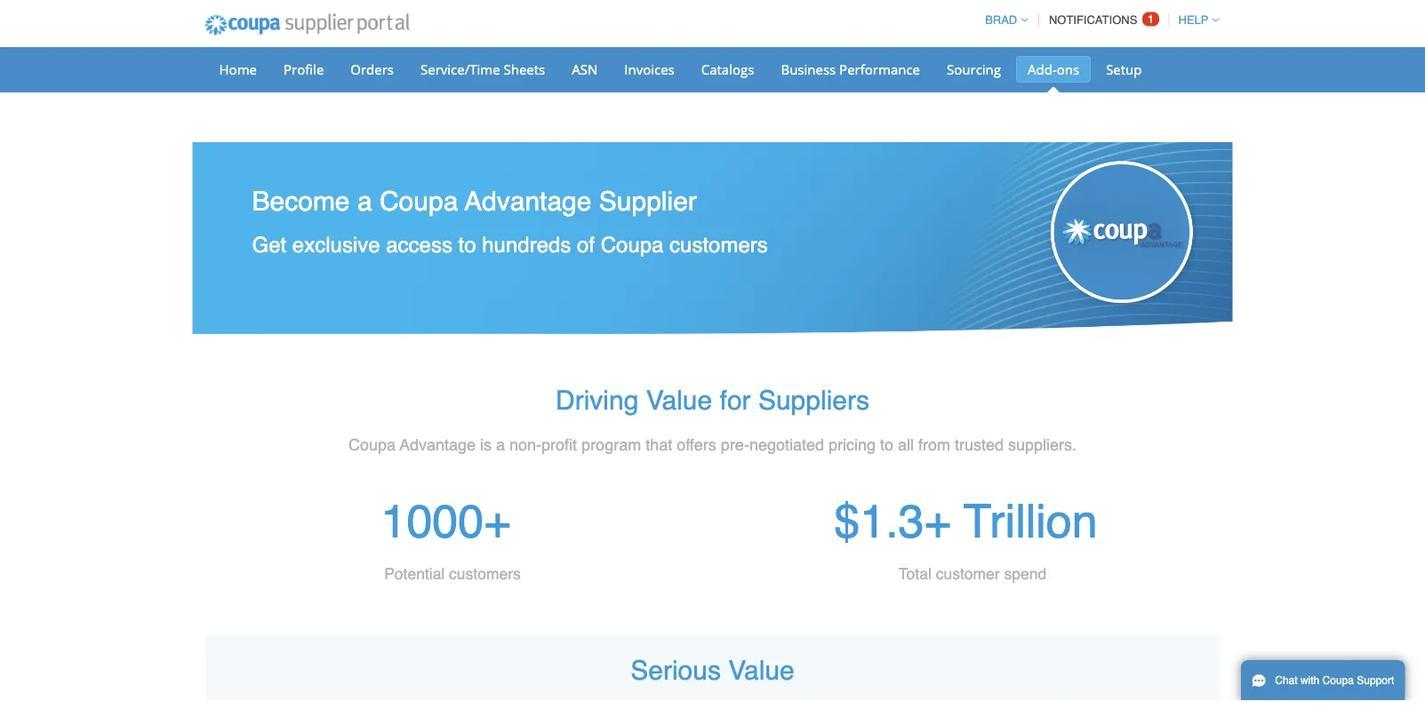 Task type: locate. For each thing, give the bounding box(es) containing it.
0 horizontal spatial value
[[646, 385, 712, 416]]

profit
[[542, 436, 577, 454]]

driving
[[556, 385, 639, 416]]

notifications 1
[[1049, 12, 1154, 27]]

setup
[[1106, 60, 1142, 78]]

1 vertical spatial customers
[[449, 566, 521, 583]]

business performance
[[781, 60, 920, 78]]

to down become a coupa advantage supplier
[[458, 233, 476, 257]]

that
[[646, 436, 672, 454]]

catalogs
[[701, 60, 754, 78]]

0 horizontal spatial customers
[[449, 566, 521, 583]]

potential customers
[[384, 566, 521, 583]]

to left all
[[880, 436, 894, 454]]

serious value
[[631, 656, 795, 687]]

customers down 1000+
[[449, 566, 521, 583]]

1 vertical spatial to
[[880, 436, 894, 454]]

invoices
[[624, 60, 675, 78]]

coupa advantage is a non-profit program that offers pre-negotiated pricing to all from trusted suppliers.
[[348, 436, 1077, 454]]

sheets
[[504, 60, 545, 78]]

sourcing
[[947, 60, 1001, 78]]

1 horizontal spatial value
[[728, 656, 795, 687]]

1 horizontal spatial to
[[880, 436, 894, 454]]

home link
[[208, 56, 269, 83]]

profile
[[284, 60, 324, 78]]

invoices link
[[613, 56, 686, 83]]

help link
[[1171, 13, 1219, 27]]

potential
[[384, 566, 445, 583]]

navigation
[[977, 3, 1219, 37]]

chat
[[1275, 675, 1298, 687]]

1 vertical spatial advantage
[[400, 436, 476, 454]]

get
[[252, 233, 286, 257]]

setup link
[[1095, 56, 1154, 83]]

total customer spend
[[899, 566, 1047, 583]]

0 vertical spatial value
[[646, 385, 712, 416]]

help
[[1179, 13, 1209, 27]]

service/time
[[421, 60, 500, 78]]

service/time sheets
[[421, 60, 545, 78]]

add-ons
[[1028, 60, 1080, 78]]

advantage left is
[[400, 436, 476, 454]]

0 vertical spatial advantage
[[465, 186, 592, 217]]

0 horizontal spatial to
[[458, 233, 476, 257]]

advantage up hundreds
[[465, 186, 592, 217]]

coupa
[[380, 186, 458, 217], [601, 233, 664, 257], [348, 436, 396, 454], [1323, 675, 1354, 687]]

value right serious
[[728, 656, 795, 687]]

suppliers.
[[1008, 436, 1077, 454]]

asn link
[[560, 56, 609, 83]]

business performance link
[[769, 56, 932, 83]]

0 vertical spatial customers
[[670, 233, 768, 257]]

a
[[357, 186, 372, 217], [496, 436, 505, 454]]

is
[[480, 436, 492, 454]]

value
[[646, 385, 712, 416], [728, 656, 795, 687]]

customers
[[670, 233, 768, 257], [449, 566, 521, 583]]

0 horizontal spatial a
[[357, 186, 372, 217]]

driving value for suppliers
[[556, 385, 870, 416]]

customer
[[936, 566, 1000, 583]]

all
[[898, 436, 914, 454]]

1 vertical spatial value
[[728, 656, 795, 687]]

supplier
[[599, 186, 697, 217]]

brad
[[985, 13, 1017, 27]]

coupa inside button
[[1323, 675, 1354, 687]]

1 vertical spatial a
[[496, 436, 505, 454]]

a up exclusive
[[357, 186, 372, 217]]

from
[[919, 436, 951, 454]]

trillion
[[964, 495, 1098, 548]]

home
[[219, 60, 257, 78]]

to
[[458, 233, 476, 257], [880, 436, 894, 454]]

a right is
[[496, 436, 505, 454]]

customers down supplier
[[670, 233, 768, 257]]

advantage
[[465, 186, 592, 217], [400, 436, 476, 454]]

0 vertical spatial a
[[357, 186, 372, 217]]

value up offers
[[646, 385, 712, 416]]



Task type: vqa. For each thing, say whether or not it's contained in the screenshot.
account receivable text box
no



Task type: describe. For each thing, give the bounding box(es) containing it.
of
[[577, 233, 595, 257]]

notifications
[[1049, 13, 1138, 27]]

trusted
[[955, 436, 1004, 454]]

sourcing link
[[935, 56, 1013, 83]]

exclusive
[[292, 233, 380, 257]]

1 horizontal spatial customers
[[670, 233, 768, 257]]

1
[[1148, 12, 1154, 26]]

value for driving
[[646, 385, 712, 416]]

brad link
[[977, 13, 1028, 27]]

offers
[[677, 436, 717, 454]]

navigation containing notifications 1
[[977, 3, 1219, 37]]

asn
[[572, 60, 598, 78]]

ons
[[1057, 60, 1080, 78]]

get exclusive access to hundreds of coupa customers
[[252, 233, 768, 257]]

service/time sheets link
[[409, 56, 557, 83]]

pricing
[[829, 436, 876, 454]]

catalogs link
[[690, 56, 766, 83]]

support
[[1357, 675, 1395, 687]]

negotiated
[[749, 436, 824, 454]]

profile link
[[272, 56, 335, 83]]

orders
[[351, 60, 394, 78]]

chat with coupa support button
[[1241, 661, 1405, 702]]

add-ons link
[[1016, 56, 1091, 83]]

become a coupa advantage supplier
[[252, 186, 697, 217]]

access
[[386, 233, 453, 257]]

orders link
[[339, 56, 405, 83]]

suppliers
[[758, 385, 870, 416]]

add-
[[1028, 60, 1057, 78]]

1 horizontal spatial a
[[496, 436, 505, 454]]

non-
[[510, 436, 542, 454]]

0 vertical spatial to
[[458, 233, 476, 257]]

business
[[781, 60, 836, 78]]

hundreds
[[482, 233, 571, 257]]

for
[[720, 385, 751, 416]]

$1.3+ trillion
[[834, 495, 1098, 548]]

serious
[[631, 656, 721, 687]]

total
[[899, 566, 932, 583]]

coupa supplier portal image
[[193, 3, 422, 47]]

value for serious
[[728, 656, 795, 687]]

$1.3+
[[834, 495, 951, 548]]

with
[[1301, 675, 1320, 687]]

become
[[252, 186, 350, 217]]

spend
[[1004, 566, 1047, 583]]

performance
[[839, 60, 920, 78]]

chat with coupa support
[[1275, 675, 1395, 687]]

program
[[582, 436, 641, 454]]

1000+
[[381, 495, 511, 548]]

pre-
[[721, 436, 749, 454]]



